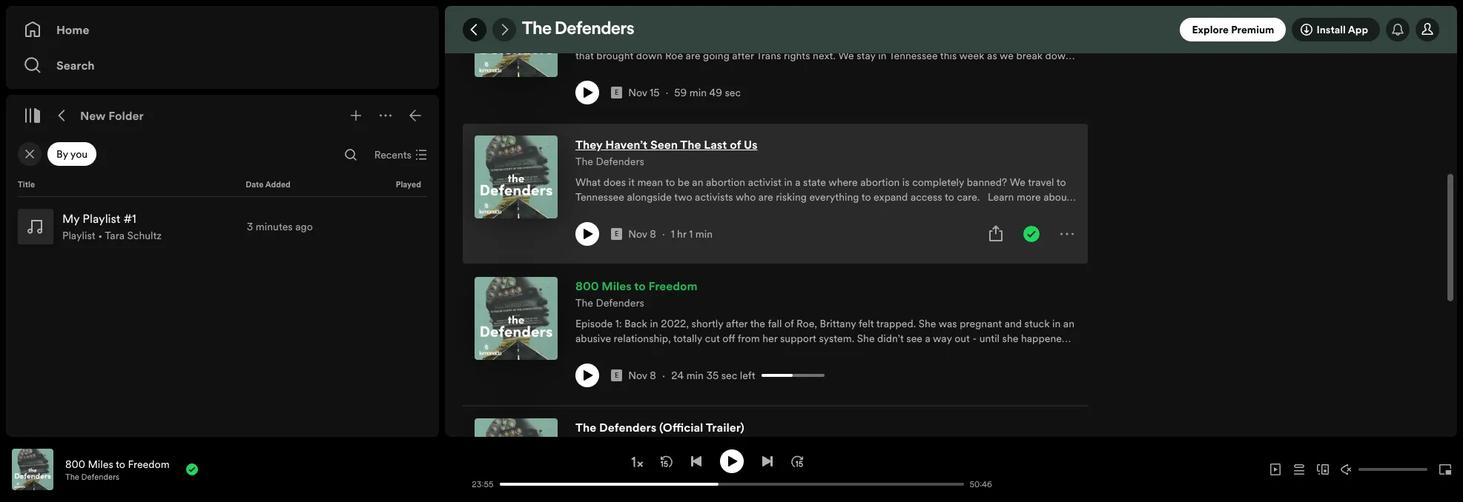 Task type: vqa. For each thing, say whether or not it's contained in the screenshot.
Communities
no



Task type: describe. For each thing, give the bounding box(es) containing it.
skip forward 15 seconds image
[[791, 456, 803, 468]]

new folder button
[[77, 104, 147, 128]]

group inside main element
[[12, 203, 433, 251]]

the defenders link for 1 hr 1 min
[[576, 154, 644, 169]]

nov 8 for seen
[[628, 227, 656, 242]]

1 hr 1 min
[[671, 227, 713, 242]]

seen
[[650, 136, 678, 153]]

e for haven't
[[615, 230, 619, 239]]

1 nov from the top
[[628, 85, 647, 100]]

freedom for leftmost 800 miles to freedom link
[[128, 457, 170, 472]]

search in your library image
[[345, 149, 357, 161]]

change speed image
[[629, 455, 644, 470]]

us
[[744, 136, 758, 153]]

connect to a device image
[[1317, 464, 1329, 476]]

15
[[650, 85, 660, 100]]

defenders inside they haven't seen the last of us the defenders
[[596, 154, 644, 169]]

tara
[[105, 228, 125, 243]]

now playing view image
[[35, 456, 47, 468]]

now playing: 800 miles to freedom by the defenders footer
[[12, 449, 441, 491]]

nov for haven't
[[628, 227, 647, 242]]

freedom for topmost 800 miles to freedom link
[[649, 278, 698, 294]]

new folder
[[80, 108, 144, 124]]

the defenders link for 24 min 35 sec left
[[576, 295, 644, 311]]

premium
[[1231, 22, 1275, 37]]

play image
[[726, 456, 738, 468]]

folder
[[109, 108, 144, 124]]

joy is resistance image
[[475, 0, 558, 77]]

explore premium
[[1192, 22, 1275, 37]]

main element
[[6, 6, 439, 438]]

50:46
[[970, 480, 992, 491]]

you
[[70, 147, 88, 162]]

59
[[674, 85, 687, 100]]

title
[[18, 179, 35, 191]]

By you checkbox
[[47, 142, 97, 166]]

install app link
[[1292, 18, 1380, 42]]

recents
[[374, 148, 412, 162]]

go forward image
[[498, 24, 510, 36]]

volume off image
[[1341, 464, 1353, 476]]

1 1 from the left
[[671, 227, 675, 242]]

800 miles to freedom the defenders inside now playing: 800 miles to freedom by the defenders 'footer'
[[65, 457, 170, 483]]

to inside 'footer'
[[116, 457, 125, 472]]

0 vertical spatial to
[[634, 278, 646, 294]]

sec for 49
[[725, 85, 741, 100]]

install
[[1317, 22, 1346, 37]]

0 vertical spatial 800 miles to freedom link
[[576, 277, 698, 295]]

go back image
[[469, 24, 481, 36]]

0 vertical spatial 800
[[576, 278, 599, 294]]

nov 8 for to
[[628, 369, 656, 383]]

the defenders (official trailer)
[[576, 420, 744, 436]]

they haven't seen the last of us image
[[475, 136, 558, 219]]

install app
[[1317, 22, 1368, 37]]

new
[[80, 108, 106, 124]]

they
[[576, 136, 603, 153]]

hr
[[677, 227, 687, 242]]

of
[[730, 136, 741, 153]]

1 explicit element from the top
[[611, 87, 622, 99]]

top bar and user menu element
[[445, 6, 1457, 53]]

home link
[[24, 15, 421, 45]]

next image
[[761, 456, 773, 468]]

min for 35
[[687, 369, 704, 383]]

skip back 15 seconds image
[[660, 456, 672, 468]]

e for miles
[[615, 372, 619, 380]]



Task type: locate. For each thing, give the bounding box(es) containing it.
previous image
[[690, 456, 702, 468]]

24
[[671, 369, 684, 383]]

1 horizontal spatial 1
[[689, 227, 693, 242]]

3 e from the top
[[615, 372, 619, 380]]

explicit element left hr
[[611, 228, 622, 240]]

2 vertical spatial explicit element
[[611, 370, 622, 382]]

1 vertical spatial sec
[[721, 369, 737, 383]]

the defenders (official trailer) link
[[576, 419, 744, 437]]

app
[[1348, 22, 1368, 37]]

59 min 49 sec
[[674, 85, 741, 100]]

defenders inside 'footer'
[[81, 472, 119, 483]]

explicit element left nov 15
[[611, 87, 622, 99]]

group
[[12, 203, 433, 251]]

8 left 24
[[650, 369, 656, 383]]

nov 8 left 24
[[628, 369, 656, 383]]

nov 8 left hr
[[628, 227, 656, 242]]

defenders inside top bar and user menu element
[[555, 21, 634, 39]]

800 miles to freedom link
[[576, 277, 698, 295], [65, 457, 170, 472]]

min
[[690, 85, 707, 100], [696, 227, 713, 242], [687, 369, 704, 383]]

Recents, List view field
[[362, 143, 436, 167]]

e left hr
[[615, 230, 619, 239]]

35
[[706, 369, 719, 383]]

sec for 35
[[721, 369, 737, 383]]

2 vertical spatial min
[[687, 369, 704, 383]]

nov 15
[[628, 85, 660, 100]]

800
[[576, 278, 599, 294], [65, 457, 85, 472]]

1 vertical spatial nov 8
[[628, 369, 656, 383]]

the inside 'footer'
[[65, 472, 79, 483]]

3 explicit element from the top
[[611, 370, 622, 382]]

1 horizontal spatial 800 miles to freedom the defenders
[[576, 278, 698, 311]]

schultz
[[127, 228, 162, 243]]

1 left hr
[[671, 227, 675, 242]]

date
[[246, 179, 264, 191]]

1 right hr
[[689, 227, 693, 242]]

left
[[740, 369, 755, 383]]

0 horizontal spatial 800 miles to freedom link
[[65, 457, 170, 472]]

playlist • tara schultz
[[62, 228, 162, 243]]

1 vertical spatial freedom
[[128, 457, 170, 472]]

2 8 from the top
[[650, 369, 656, 383]]

1 vertical spatial nov
[[628, 227, 647, 242]]

played
[[396, 179, 421, 191]]

8 for seen
[[650, 227, 656, 242]]

2 explicit element from the top
[[611, 228, 622, 240]]

1
[[671, 227, 675, 242], [689, 227, 693, 242]]

1 e from the top
[[615, 88, 619, 97]]

23:55
[[472, 480, 494, 491]]

the defenders link for 59 min 49 sec
[[576, 12, 644, 27]]

the
[[576, 13, 593, 27], [522, 21, 552, 39], [680, 136, 701, 153], [576, 154, 593, 169], [576, 296, 593, 311], [576, 420, 596, 436], [65, 472, 79, 483]]

by
[[56, 147, 68, 162]]

explore
[[1192, 22, 1229, 37]]

2 e from the top
[[615, 230, 619, 239]]

the defenders link inside 'footer'
[[65, 472, 119, 483]]

800 miles to freedom image
[[475, 277, 558, 360]]

added
[[265, 179, 291, 191]]

nov 8
[[628, 227, 656, 242], [628, 369, 656, 383]]

nov for miles
[[628, 369, 647, 383]]

min left '35'
[[687, 369, 704, 383]]

(official
[[659, 420, 703, 436]]

explicit element for haven't
[[611, 228, 622, 240]]

1 vertical spatial to
[[116, 457, 125, 472]]

min right 59
[[690, 85, 707, 100]]

1 horizontal spatial freedom
[[649, 278, 698, 294]]

explicit element for miles
[[611, 370, 622, 382]]

1 vertical spatial 8
[[650, 369, 656, 383]]

nov left hr
[[628, 227, 647, 242]]

800 miles to freedom the defenders
[[576, 278, 698, 311], [65, 457, 170, 483]]

None search field
[[339, 143, 362, 167]]

freedom inside 'footer'
[[128, 457, 170, 472]]

none search field inside main element
[[339, 143, 362, 167]]

last
[[704, 136, 727, 153]]

miles inside 'footer'
[[88, 457, 113, 472]]

1 vertical spatial miles
[[88, 457, 113, 472]]

0 vertical spatial freedom
[[649, 278, 698, 294]]

1 vertical spatial e
[[615, 230, 619, 239]]

the defenders
[[576, 13, 644, 27], [522, 21, 634, 39]]

49
[[709, 85, 722, 100]]

0 vertical spatial miles
[[602, 278, 632, 294]]

miles for topmost 800 miles to freedom link
[[602, 278, 632, 294]]

0 horizontal spatial 1
[[671, 227, 675, 242]]

0 horizontal spatial to
[[116, 457, 125, 472]]

group containing playlist
[[12, 203, 433, 251]]

miles for leftmost 800 miles to freedom link
[[88, 457, 113, 472]]

e left nov 15
[[615, 88, 619, 97]]

800 inside 'footer'
[[65, 457, 85, 472]]

1 vertical spatial explicit element
[[611, 228, 622, 240]]

3 nov from the top
[[628, 369, 647, 383]]

0 horizontal spatial miles
[[88, 457, 113, 472]]

0 vertical spatial min
[[690, 85, 707, 100]]

what's new image
[[1392, 24, 1404, 36]]

0 vertical spatial explicit element
[[611, 87, 622, 99]]

1 nov 8 from the top
[[628, 227, 656, 242]]

1 vertical spatial 800
[[65, 457, 85, 472]]

8 left hr
[[650, 227, 656, 242]]

0 horizontal spatial 800
[[65, 457, 85, 472]]

2 vertical spatial nov
[[628, 369, 647, 383]]

0 vertical spatial sec
[[725, 85, 741, 100]]

freedom
[[649, 278, 698, 294], [128, 457, 170, 472]]

e
[[615, 88, 619, 97], [615, 230, 619, 239], [615, 372, 619, 380]]

sec right '49'
[[725, 85, 741, 100]]

0 horizontal spatial 800 miles to freedom the defenders
[[65, 457, 170, 483]]

player controls element
[[254, 450, 999, 491]]

date added
[[246, 179, 291, 191]]

2 nov from the top
[[628, 227, 647, 242]]

to
[[634, 278, 646, 294], [116, 457, 125, 472]]

2 nov 8 from the top
[[628, 369, 656, 383]]

defenders
[[596, 13, 644, 27], [555, 21, 634, 39], [596, 154, 644, 169], [596, 296, 644, 311], [599, 420, 657, 436], [81, 472, 119, 483]]

8 for to
[[650, 369, 656, 383]]

explicit element left 24
[[611, 370, 622, 382]]

explore premium button
[[1180, 18, 1286, 42]]

•
[[98, 228, 103, 243]]

they haven't seen the last of us link
[[576, 136, 758, 154]]

min for 49
[[690, 85, 707, 100]]

sec right '35'
[[721, 369, 737, 383]]

1 vertical spatial 800 miles to freedom the defenders
[[65, 457, 170, 483]]

1 horizontal spatial 800
[[576, 278, 599, 294]]

2 vertical spatial e
[[615, 372, 619, 380]]

nov left 15 at the left
[[628, 85, 647, 100]]

haven't
[[605, 136, 648, 153]]

search link
[[24, 50, 421, 80]]

miles
[[602, 278, 632, 294], [88, 457, 113, 472]]

sec
[[725, 85, 741, 100], [721, 369, 737, 383]]

0 vertical spatial e
[[615, 88, 619, 97]]

1 8 from the top
[[650, 227, 656, 242]]

the defenders inside top bar and user menu element
[[522, 21, 634, 39]]

explicit element
[[611, 87, 622, 99], [611, 228, 622, 240], [611, 370, 622, 382]]

0 vertical spatial 8
[[650, 227, 656, 242]]

24 min 35 sec left
[[671, 369, 755, 383]]

0 vertical spatial nov 8
[[628, 227, 656, 242]]

0 vertical spatial nov
[[628, 85, 647, 100]]

0 vertical spatial 800 miles to freedom the defenders
[[576, 278, 698, 311]]

0 horizontal spatial freedom
[[128, 457, 170, 472]]

playlist
[[62, 228, 95, 243]]

the defenders link
[[576, 12, 644, 27], [576, 154, 644, 169], [576, 295, 644, 311], [65, 472, 119, 483]]

1 vertical spatial min
[[696, 227, 713, 242]]

home
[[56, 22, 89, 38]]

by you
[[56, 147, 88, 162]]

1 vertical spatial 800 miles to freedom link
[[65, 457, 170, 472]]

they haven't seen the last of us the defenders
[[576, 136, 758, 169]]

2 1 from the left
[[689, 227, 693, 242]]

min right hr
[[696, 227, 713, 242]]

1 horizontal spatial 800 miles to freedom link
[[576, 277, 698, 295]]

the inside top bar and user menu element
[[522, 21, 552, 39]]

search
[[56, 57, 95, 73]]

1 horizontal spatial to
[[634, 278, 646, 294]]

8
[[650, 227, 656, 242], [650, 369, 656, 383]]

1 horizontal spatial miles
[[602, 278, 632, 294]]

e left 24
[[615, 372, 619, 380]]

nov left 24
[[628, 369, 647, 383]]

nov
[[628, 85, 647, 100], [628, 227, 647, 242], [628, 369, 647, 383]]

clear filters image
[[24, 148, 36, 160]]

trailer)
[[706, 420, 744, 436]]



